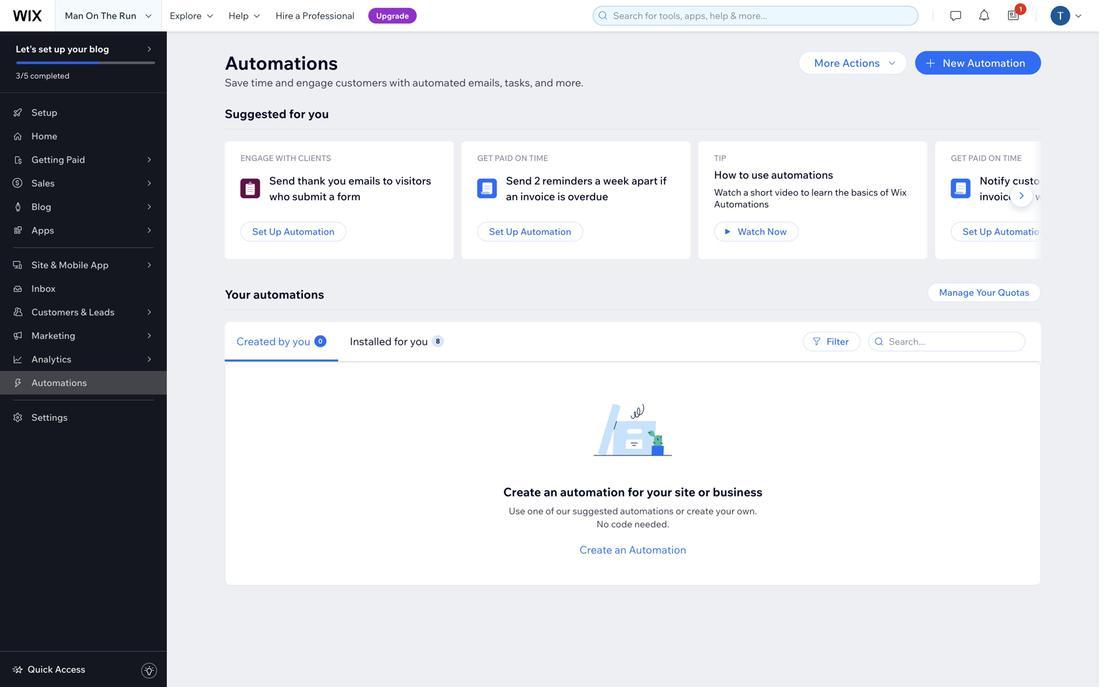 Task type: vqa. For each thing, say whether or not it's contained in the screenshot.
use
yes



Task type: describe. For each thing, give the bounding box(es) containing it.
automations for automations
[[31, 377, 87, 388]]

3 set up automation button from the left
[[951, 222, 1057, 242]]

manage your quotas
[[940, 287, 1030, 298]]

emails
[[349, 174, 380, 187]]

new
[[943, 56, 965, 69]]

suggested
[[225, 106, 287, 121]]

apps
[[31, 225, 54, 236]]

& for customers
[[81, 306, 87, 318]]

an inside send 2 reminders a week apart if an invoice is overdue
[[506, 190, 518, 203]]

set for notify customers when t
[[963, 226, 978, 237]]

blog
[[89, 43, 109, 55]]

engage with clients
[[241, 153, 331, 163]]

mobile
[[59, 259, 88, 271]]

getting paid
[[31, 154, 85, 165]]

of inside "create an automation for your site or business use one of our suggested automations or create your own. no code needed."
[[546, 505, 554, 517]]

1 horizontal spatial your
[[647, 485, 672, 499]]

Search... field
[[885, 333, 1021, 351]]

our
[[556, 505, 571, 517]]

save
[[225, 76, 249, 89]]

1 and from the left
[[275, 76, 294, 89]]

getting
[[31, 154, 64, 165]]

blog button
[[0, 195, 167, 219]]

get for send 2 reminders a week apart if an invoice is overdue
[[477, 153, 493, 163]]

create an automation button
[[580, 542, 687, 558]]

create for automation
[[580, 543, 613, 556]]

your automations
[[225, 287, 324, 302]]

professional
[[303, 10, 355, 21]]

list containing how to use automations
[[225, 141, 1100, 259]]

filter
[[827, 336, 849, 347]]

own.
[[737, 505, 757, 517]]

a inside send thank you emails to visitors who submit a form
[[329, 190, 335, 203]]

2 horizontal spatial to
[[801, 187, 810, 198]]

0
[[318, 337, 323, 345]]

the
[[101, 10, 117, 21]]

set for send thank you emails to visitors who submit a form
[[252, 226, 267, 237]]

create an automation for your site or business use one of our suggested automations or create your own. no code needed.
[[504, 485, 763, 530]]

blog
[[31, 201, 51, 212]]

you for suggested
[[308, 106, 329, 121]]

manage your quotas button
[[928, 283, 1042, 302]]

automation for send 2 reminders a week apart if an invoice is overdue
[[521, 226, 572, 237]]

2 your from the left
[[225, 287, 251, 302]]

engage
[[241, 153, 274, 163]]

who
[[269, 190, 290, 203]]

an for automation
[[544, 485, 558, 499]]

up
[[54, 43, 65, 55]]

time for 2
[[529, 153, 548, 163]]

up for submit
[[269, 226, 282, 237]]

installed for you
[[350, 335, 428, 348]]

with
[[390, 76, 410, 89]]

leads
[[89, 306, 115, 318]]

set up automation button for submit
[[241, 222, 346, 242]]

settings
[[31, 412, 68, 423]]

you for send
[[328, 174, 346, 187]]

manage
[[940, 287, 975, 298]]

paid for notify
[[969, 153, 987, 163]]

let's
[[16, 43, 36, 55]]

quick access
[[27, 664, 85, 675]]

create an automation
[[580, 543, 687, 556]]

tab list containing created by you
[[225, 322, 639, 362]]

created by you
[[237, 335, 311, 348]]

1 horizontal spatial or
[[699, 485, 711, 499]]

8
[[436, 337, 440, 345]]

set up automation button for an
[[477, 222, 583, 242]]

on
[[86, 10, 99, 21]]

sales
[[31, 177, 55, 189]]

man on the run
[[65, 10, 136, 21]]

hire a professional link
[[268, 0, 363, 31]]

your inside sidebar element
[[67, 43, 87, 55]]

on for notify
[[989, 153, 1001, 163]]

now
[[768, 226, 787, 237]]

get for notify customers when t
[[951, 153, 967, 163]]

set up automation for submit
[[252, 226, 335, 237]]

watch inside watch now button
[[738, 226, 766, 237]]

1 vertical spatial or
[[676, 505, 685, 517]]

marketing button
[[0, 324, 167, 348]]

explore
[[170, 10, 202, 21]]

notify customers when t
[[980, 174, 1100, 203]]

apps button
[[0, 219, 167, 242]]

video
[[775, 187, 799, 198]]

actions
[[843, 56, 880, 69]]

tip
[[714, 153, 727, 163]]

automations inside tip how to use automations watch a short video to learn the basics of wix automations
[[714, 198, 769, 210]]

site
[[31, 259, 49, 271]]

overdue
[[568, 190, 609, 203]]

is
[[558, 190, 566, 203]]

to inside send thank you emails to visitors who submit a form
[[383, 174, 393, 187]]

watch inside tip how to use automations watch a short video to learn the basics of wix automations
[[714, 187, 742, 198]]

analytics button
[[0, 348, 167, 371]]

site & mobile app
[[31, 259, 109, 271]]

code
[[611, 518, 633, 530]]

automation for notify customers when t
[[995, 226, 1046, 237]]

& for site
[[51, 259, 57, 271]]

sales button
[[0, 171, 167, 195]]

customers & leads button
[[0, 300, 167, 324]]

week
[[603, 174, 630, 187]]

one
[[528, 505, 544, 517]]

site
[[675, 485, 696, 499]]

send 2 reminders a week apart if an invoice is overdue
[[506, 174, 667, 203]]

watch now
[[738, 226, 787, 237]]

no
[[597, 518, 609, 530]]

a right hire
[[295, 10, 300, 21]]

run
[[119, 10, 136, 21]]

customers inside notify customers when t
[[1013, 174, 1065, 187]]

new automation
[[943, 56, 1026, 69]]

set
[[38, 43, 52, 55]]

hire
[[276, 10, 293, 21]]

apart
[[632, 174, 658, 187]]

getting paid button
[[0, 148, 167, 171]]



Task type: locate. For each thing, give the bounding box(es) containing it.
get paid on time for notify customers when t
[[951, 153, 1022, 163]]

2 horizontal spatial for
[[628, 485, 644, 499]]

you for installed
[[410, 335, 428, 348]]

0 horizontal spatial your
[[225, 287, 251, 302]]

the
[[835, 187, 849, 198]]

home link
[[0, 124, 167, 148]]

by
[[278, 335, 290, 348]]

automations
[[772, 168, 834, 181], [253, 287, 324, 302], [620, 505, 674, 517]]

0 vertical spatial for
[[289, 106, 306, 121]]

completed
[[30, 71, 70, 81]]

automations up by
[[253, 287, 324, 302]]

of inside tip how to use automations watch a short video to learn the basics of wix automations
[[881, 187, 889, 198]]

1 button
[[1000, 0, 1028, 31]]

2 horizontal spatial set
[[963, 226, 978, 237]]

your left site
[[647, 485, 672, 499]]

on up invoice
[[515, 153, 528, 163]]

an inside button
[[615, 543, 627, 556]]

of left wix
[[881, 187, 889, 198]]

0 vertical spatial of
[[881, 187, 889, 198]]

automated
[[413, 76, 466, 89]]

& left the leads
[[81, 306, 87, 318]]

automation right the new
[[968, 56, 1026, 69]]

1 vertical spatial watch
[[738, 226, 766, 237]]

1 horizontal spatial and
[[535, 76, 554, 89]]

your inside button
[[977, 287, 996, 298]]

2 and from the left
[[535, 76, 554, 89]]

automation down invoice
[[521, 226, 572, 237]]

you left "8"
[[410, 335, 428, 348]]

business
[[713, 485, 763, 499]]

set up automation down invoice
[[489, 226, 572, 237]]

2 set up automation button from the left
[[477, 222, 583, 242]]

0 horizontal spatial set up automation
[[252, 226, 335, 237]]

inbox
[[31, 283, 55, 294]]

automations inside tip how to use automations watch a short video to learn the basics of wix automations
[[772, 168, 834, 181]]

send for an
[[506, 174, 532, 187]]

use
[[509, 505, 526, 517]]

automation for send thank you emails to visitors who submit a form
[[284, 226, 335, 237]]

1 category image from the left
[[477, 179, 497, 198]]

an left invoice
[[506, 190, 518, 203]]

2 horizontal spatial automations
[[714, 198, 769, 210]]

0 horizontal spatial to
[[383, 174, 393, 187]]

man
[[65, 10, 84, 21]]

to right emails
[[383, 174, 393, 187]]

1 send from the left
[[269, 174, 295, 187]]

1 on from the left
[[515, 153, 528, 163]]

0 horizontal spatial send
[[269, 174, 295, 187]]

an up our
[[544, 485, 558, 499]]

0 horizontal spatial of
[[546, 505, 554, 517]]

2 up from the left
[[506, 226, 519, 237]]

tasks,
[[505, 76, 533, 89]]

automations up video
[[772, 168, 834, 181]]

1 paid from the left
[[495, 153, 513, 163]]

2 send from the left
[[506, 174, 532, 187]]

and left "more."
[[535, 76, 554, 89]]

set up automation for an
[[489, 226, 572, 237]]

1 horizontal spatial your
[[977, 287, 996, 298]]

a left short
[[744, 187, 749, 198]]

2 set up automation from the left
[[489, 226, 572, 237]]

a inside tip how to use automations watch a short video to learn the basics of wix automations
[[744, 187, 749, 198]]

an inside "create an automation for your site or business use one of our suggested automations or create your own. no code needed."
[[544, 485, 558, 499]]

0 horizontal spatial on
[[515, 153, 528, 163]]

home
[[31, 130, 57, 142]]

your
[[67, 43, 87, 55], [647, 485, 672, 499], [716, 505, 735, 517]]

get paid on time up notify
[[951, 153, 1022, 163]]

send inside send thank you emails to visitors who submit a form
[[269, 174, 295, 187]]

send for submit
[[269, 174, 295, 187]]

set up automation button down notify
[[951, 222, 1057, 242]]

0 horizontal spatial for
[[289, 106, 306, 121]]

a inside send 2 reminders a week apart if an invoice is overdue
[[595, 174, 601, 187]]

0 horizontal spatial get paid on time
[[477, 153, 548, 163]]

on for send
[[515, 153, 528, 163]]

send up the who
[[269, 174, 295, 187]]

tip how to use automations watch a short video to learn the basics of wix automations
[[714, 153, 907, 210]]

your right up
[[67, 43, 87, 55]]

0 horizontal spatial get
[[477, 153, 493, 163]]

1 horizontal spatial customers
[[1013, 174, 1065, 187]]

0 vertical spatial create
[[504, 485, 541, 499]]

0 vertical spatial automations
[[225, 51, 338, 74]]

0 vertical spatial your
[[67, 43, 87, 55]]

1 set up automation button from the left
[[241, 222, 346, 242]]

1 horizontal spatial on
[[989, 153, 1001, 163]]

0 vertical spatial customers
[[336, 76, 387, 89]]

1 horizontal spatial automations
[[225, 51, 338, 74]]

set up automation down notify
[[963, 226, 1046, 237]]

category image for send
[[477, 179, 497, 198]]

on up notify
[[989, 153, 1001, 163]]

1 vertical spatial of
[[546, 505, 554, 517]]

sidebar element
[[0, 31, 167, 687]]

category image
[[477, 179, 497, 198], [951, 179, 971, 198]]

1 vertical spatial create
[[580, 543, 613, 556]]

create inside button
[[580, 543, 613, 556]]

wix
[[891, 187, 907, 198]]

0 horizontal spatial time
[[529, 153, 548, 163]]

basics
[[852, 187, 878, 198]]

2 category image from the left
[[951, 179, 971, 198]]

for
[[289, 106, 306, 121], [394, 335, 408, 348], [628, 485, 644, 499]]

set up automation button down invoice
[[477, 222, 583, 242]]

customers & leads
[[31, 306, 115, 318]]

3 set up automation from the left
[[963, 226, 1046, 237]]

for up code on the bottom
[[628, 485, 644, 499]]

inbox link
[[0, 277, 167, 300]]

more actions button
[[799, 51, 908, 75]]

0 horizontal spatial category image
[[477, 179, 497, 198]]

setup link
[[0, 101, 167, 124]]

new automation button
[[916, 51, 1042, 75]]

2
[[534, 174, 540, 187]]

learn
[[812, 187, 833, 198]]

1 vertical spatial for
[[394, 335, 408, 348]]

0 horizontal spatial an
[[506, 190, 518, 203]]

1 horizontal spatial send
[[506, 174, 532, 187]]

suggested
[[573, 505, 618, 517]]

notify
[[980, 174, 1011, 187]]

0 horizontal spatial or
[[676, 505, 685, 517]]

time
[[529, 153, 548, 163], [1003, 153, 1022, 163]]

list
[[225, 141, 1100, 259]]

set up automation button down the who
[[241, 222, 346, 242]]

your left 'own.' at the right bottom of the page
[[716, 505, 735, 517]]

set up automation button
[[241, 222, 346, 242], [477, 222, 583, 242], [951, 222, 1057, 242]]

an down code on the bottom
[[615, 543, 627, 556]]

1 horizontal spatial to
[[739, 168, 749, 181]]

2 vertical spatial for
[[628, 485, 644, 499]]

1 horizontal spatial get paid on time
[[951, 153, 1022, 163]]

2 horizontal spatial your
[[716, 505, 735, 517]]

1 your from the left
[[977, 287, 996, 298]]

2 horizontal spatial up
[[980, 226, 993, 237]]

automations for automations save time and engage customers with automated emails, tasks, and more.
[[225, 51, 338, 74]]

automations inside "link"
[[31, 377, 87, 388]]

0 vertical spatial &
[[51, 259, 57, 271]]

get paid on time
[[477, 153, 548, 163], [951, 153, 1022, 163]]

1 horizontal spatial &
[[81, 306, 87, 318]]

get
[[477, 153, 493, 163], [951, 153, 967, 163]]

short
[[751, 187, 773, 198]]

invoice
[[521, 190, 555, 203]]

category image for notify
[[951, 179, 971, 198]]

automations up time at the top of the page
[[225, 51, 338, 74]]

0 vertical spatial or
[[699, 485, 711, 499]]

3/5 completed
[[16, 71, 70, 81]]

0 horizontal spatial your
[[67, 43, 87, 55]]

watch left now
[[738, 226, 766, 237]]

0 horizontal spatial &
[[51, 259, 57, 271]]

you inside send thank you emails to visitors who submit a form
[[328, 174, 346, 187]]

setup
[[31, 107, 57, 118]]

for down engage
[[289, 106, 306, 121]]

time for customers
[[1003, 153, 1022, 163]]

set up automation down the who
[[252, 226, 335, 237]]

send
[[269, 174, 295, 187], [506, 174, 532, 187]]

1 horizontal spatial automations
[[620, 505, 674, 517]]

1 horizontal spatial of
[[881, 187, 889, 198]]

2 paid from the left
[[969, 153, 987, 163]]

automations inside 'automations save time and engage customers with automated emails, tasks, and more.'
[[225, 51, 338, 74]]

and right time at the top of the page
[[275, 76, 294, 89]]

0 horizontal spatial and
[[275, 76, 294, 89]]

customers left with
[[336, 76, 387, 89]]

2 vertical spatial automations
[[620, 505, 674, 517]]

time up 2
[[529, 153, 548, 163]]

tab list
[[225, 322, 639, 362]]

3 up from the left
[[980, 226, 993, 237]]

1 horizontal spatial get
[[951, 153, 967, 163]]

category image
[[241, 179, 260, 198]]

& right site
[[51, 259, 57, 271]]

your
[[977, 287, 996, 298], [225, 287, 251, 302]]

for inside tab list
[[394, 335, 408, 348]]

0 horizontal spatial set
[[252, 226, 267, 237]]

help
[[229, 10, 249, 21]]

a left form
[[329, 190, 335, 203]]

your up created
[[225, 287, 251, 302]]

automations up needed.
[[620, 505, 674, 517]]

thank
[[298, 174, 326, 187]]

clients
[[298, 153, 331, 163]]

0 horizontal spatial up
[[269, 226, 282, 237]]

automation down needed.
[[629, 543, 687, 556]]

you
[[308, 106, 329, 121], [328, 174, 346, 187], [293, 335, 311, 348], [410, 335, 428, 348]]

0 vertical spatial automations
[[772, 168, 834, 181]]

get paid on time up 2
[[477, 153, 548, 163]]

automations down analytics
[[31, 377, 87, 388]]

0 horizontal spatial set up automation button
[[241, 222, 346, 242]]

send left 2
[[506, 174, 532, 187]]

t
[[1097, 174, 1100, 187]]

paid
[[66, 154, 85, 165]]

customers left the when
[[1013, 174, 1065, 187]]

send thank you emails to visitors who submit a form
[[269, 174, 431, 203]]

0 horizontal spatial automations
[[253, 287, 324, 302]]

1 set from the left
[[252, 226, 267, 237]]

or
[[699, 485, 711, 499], [676, 505, 685, 517]]

& inside dropdown button
[[51, 259, 57, 271]]

1 time from the left
[[529, 153, 548, 163]]

category image left 2
[[477, 179, 497, 198]]

needed.
[[635, 518, 670, 530]]

for for suggested
[[289, 106, 306, 121]]

with
[[275, 153, 296, 163]]

automations down short
[[714, 198, 769, 210]]

of left our
[[546, 505, 554, 517]]

on
[[515, 153, 528, 163], [989, 153, 1001, 163]]

you right by
[[293, 335, 311, 348]]

you down engage
[[308, 106, 329, 121]]

you for created
[[293, 335, 311, 348]]

1 vertical spatial your
[[647, 485, 672, 499]]

2 horizontal spatial set up automation
[[963, 226, 1046, 237]]

2 horizontal spatial an
[[615, 543, 627, 556]]

1 get from the left
[[477, 153, 493, 163]]

installed
[[350, 335, 392, 348]]

you up form
[[328, 174, 346, 187]]

1 horizontal spatial create
[[580, 543, 613, 556]]

Search for tools, apps, help & more... field
[[610, 7, 915, 25]]

quick
[[27, 664, 53, 675]]

created
[[237, 335, 276, 348]]

watch now button
[[714, 222, 799, 242]]

1 horizontal spatial time
[[1003, 153, 1022, 163]]

set up automation
[[252, 226, 335, 237], [489, 226, 572, 237], [963, 226, 1046, 237]]

set for send 2 reminders a week apart if an invoice is overdue
[[489, 226, 504, 237]]

0 horizontal spatial automations
[[31, 377, 87, 388]]

0 horizontal spatial paid
[[495, 153, 513, 163]]

2 vertical spatial an
[[615, 543, 627, 556]]

automation
[[968, 56, 1026, 69], [284, 226, 335, 237], [521, 226, 572, 237], [995, 226, 1046, 237], [629, 543, 687, 556]]

3 set from the left
[[963, 226, 978, 237]]

upgrade button
[[369, 8, 417, 24]]

automations inside "create an automation for your site or business use one of our suggested automations or create your own. no code needed."
[[620, 505, 674, 517]]

1 vertical spatial customers
[[1013, 174, 1065, 187]]

1 horizontal spatial category image
[[951, 179, 971, 198]]

1 vertical spatial &
[[81, 306, 87, 318]]

for for installed
[[394, 335, 408, 348]]

& inside dropdown button
[[81, 306, 87, 318]]

1 vertical spatial automations
[[253, 287, 324, 302]]

hire a professional
[[276, 10, 355, 21]]

0 vertical spatial an
[[506, 190, 518, 203]]

site & mobile app button
[[0, 253, 167, 277]]

send inside send 2 reminders a week apart if an invoice is overdue
[[506, 174, 532, 187]]

customers inside 'automations save time and engage customers with automated emails, tasks, and more.'
[[336, 76, 387, 89]]

upgrade
[[376, 11, 409, 21]]

an for automation
[[615, 543, 627, 556]]

to
[[739, 168, 749, 181], [383, 174, 393, 187], [801, 187, 810, 198]]

1 horizontal spatial for
[[394, 335, 408, 348]]

access
[[55, 664, 85, 675]]

0 horizontal spatial create
[[504, 485, 541, 499]]

1 horizontal spatial set up automation button
[[477, 222, 583, 242]]

2 horizontal spatial automations
[[772, 168, 834, 181]]

1 get paid on time from the left
[[477, 153, 548, 163]]

up for an
[[506, 226, 519, 237]]

emails,
[[468, 76, 502, 89]]

automations link
[[0, 371, 167, 395]]

visitors
[[395, 174, 431, 187]]

app
[[91, 259, 109, 271]]

engage
[[296, 76, 333, 89]]

1 up from the left
[[269, 226, 282, 237]]

how
[[714, 168, 737, 181]]

to left learn
[[801, 187, 810, 198]]

2 set from the left
[[489, 226, 504, 237]]

1 vertical spatial an
[[544, 485, 558, 499]]

time up notify
[[1003, 153, 1022, 163]]

get paid on time for send 2 reminders a week apart if an invoice is overdue
[[477, 153, 548, 163]]

2 horizontal spatial set up automation button
[[951, 222, 1057, 242]]

automation down submit
[[284, 226, 335, 237]]

2 on from the left
[[989, 153, 1001, 163]]

1 horizontal spatial paid
[[969, 153, 987, 163]]

create down no
[[580, 543, 613, 556]]

1 set up automation from the left
[[252, 226, 335, 237]]

watch down how
[[714, 187, 742, 198]]

0 vertical spatial watch
[[714, 187, 742, 198]]

2 get from the left
[[951, 153, 967, 163]]

paid
[[495, 153, 513, 163], [969, 153, 987, 163]]

2 vertical spatial your
[[716, 505, 735, 517]]

your left quotas
[[977, 287, 996, 298]]

submit
[[292, 190, 327, 203]]

1 horizontal spatial set up automation
[[489, 226, 572, 237]]

for right installed
[[394, 335, 408, 348]]

marketing
[[31, 330, 75, 341]]

paid for send
[[495, 153, 513, 163]]

or down site
[[676, 505, 685, 517]]

a left week
[[595, 174, 601, 187]]

create up use on the left of the page
[[504, 485, 541, 499]]

2 get paid on time from the left
[[951, 153, 1022, 163]]

1 horizontal spatial an
[[544, 485, 558, 499]]

settings link
[[0, 406, 167, 429]]

0 horizontal spatial customers
[[336, 76, 387, 89]]

to left use
[[739, 168, 749, 181]]

create for automation
[[504, 485, 541, 499]]

1 vertical spatial automations
[[714, 198, 769, 210]]

1 horizontal spatial up
[[506, 226, 519, 237]]

for inside "create an automation for your site or business use one of our suggested automations or create your own. no code needed."
[[628, 485, 644, 499]]

category image left notify
[[951, 179, 971, 198]]

2 vertical spatial automations
[[31, 377, 87, 388]]

automation down notify customers when t
[[995, 226, 1046, 237]]

1 horizontal spatial set
[[489, 226, 504, 237]]

2 time from the left
[[1003, 153, 1022, 163]]

or right site
[[699, 485, 711, 499]]

create inside "create an automation for your site or business use one of our suggested automations or create your own. no code needed."
[[504, 485, 541, 499]]

automations save time and engage customers with automated emails, tasks, and more.
[[225, 51, 584, 89]]

a
[[295, 10, 300, 21], [595, 174, 601, 187], [744, 187, 749, 198], [329, 190, 335, 203]]



